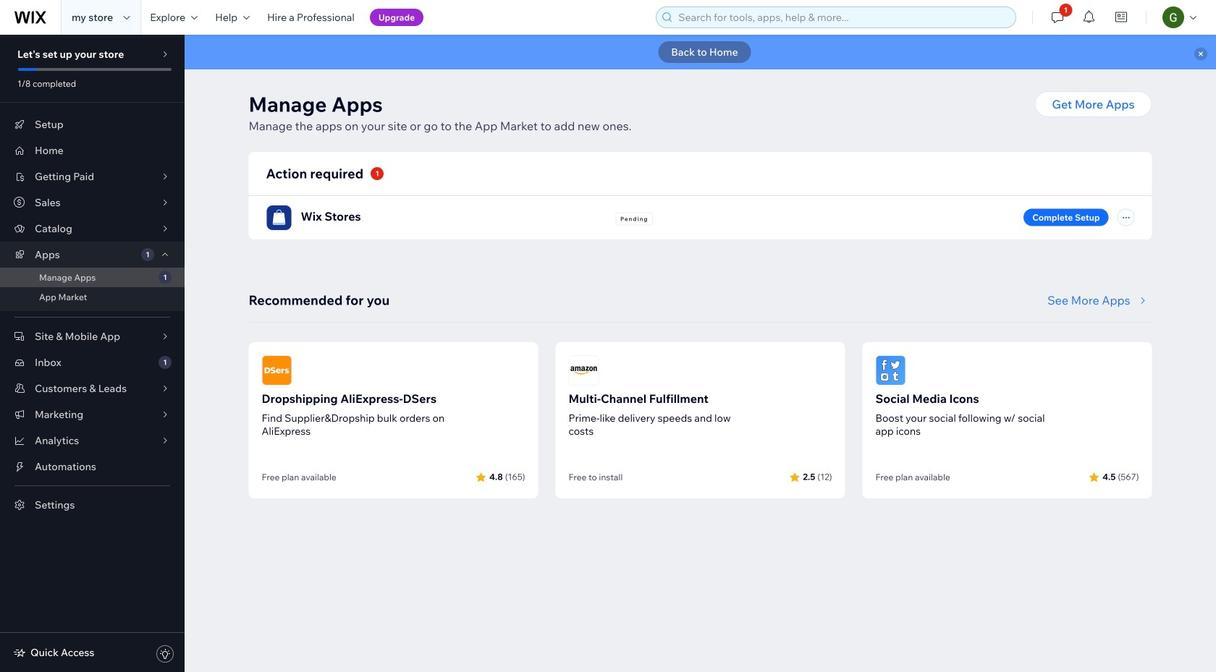 Task type: locate. For each thing, give the bounding box(es) containing it.
alert
[[185, 35, 1217, 70]]



Task type: vqa. For each thing, say whether or not it's contained in the screenshot.
the rightmost Oct
no



Task type: describe. For each thing, give the bounding box(es) containing it.
dropshipping aliexpress-dsers logo image
[[262, 356, 292, 386]]

social media icons logo image
[[876, 356, 906, 386]]

multi-channel fulfillment logo image
[[569, 356, 599, 386]]

sidebar element
[[0, 35, 185, 673]]

Search for tools, apps, help & more... field
[[675, 7, 1012, 28]]



